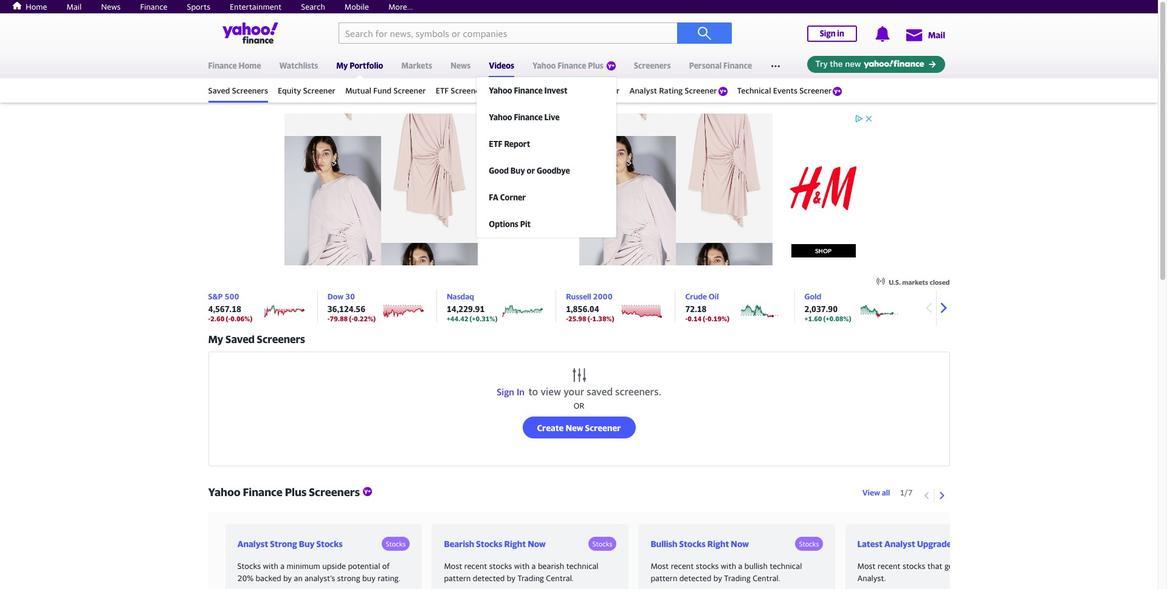 Task type: vqa. For each thing, say whether or not it's contained in the screenshot.
the Good
yes



Task type: locate. For each thing, give the bounding box(es) containing it.
0 horizontal spatial my
[[208, 333, 223, 346]]

4 (- from the left
[[703, 315, 708, 323]]

trading for bearish stocks right now
[[518, 574, 544, 584]]

trading inside "most recent stocks with a bearish technical pattern detected by trading central."
[[518, 574, 544, 584]]

(+0.31%)
[[470, 315, 498, 323]]

0 horizontal spatial mail
[[67, 2, 82, 12]]

0 horizontal spatial news
[[101, 2, 121, 12]]

3 most from the left
[[858, 562, 876, 572]]

0 horizontal spatial trading
[[518, 574, 544, 584]]

plus for yahoo finance plus screeners
[[285, 487, 307, 499]]

yahoo for yahoo finance plus
[[533, 61, 556, 71]]

strong
[[270, 539, 297, 550]]

recent inside most recent stocks with a bullish technical pattern detected by trading central.
[[671, 562, 694, 572]]

1 horizontal spatial a
[[532, 562, 536, 572]]

recent for bullish
[[671, 562, 694, 572]]

pattern down "bullish"
[[651, 574, 678, 584]]

upgraded
[[959, 562, 993, 572]]

navigation
[[0, 50, 1159, 238]]

0 horizontal spatial most
[[444, 562, 462, 572]]

detected inside most recent stocks with a bullish technical pattern detected by trading central.
[[680, 574, 712, 584]]

3 with from the left
[[721, 562, 737, 572]]

technical events screener
[[738, 86, 832, 95]]

yahoo finance premium logo image down try the new yahoo finance image
[[834, 87, 843, 96]]

etf report link
[[477, 131, 623, 158]]

1 horizontal spatial detected
[[680, 574, 712, 584]]

1 horizontal spatial news
[[451, 61, 471, 71]]

navigation containing finance home
[[0, 50, 1159, 238]]

by right backed
[[283, 574, 292, 584]]

your
[[564, 386, 585, 398]]

2 stocks from the left
[[696, 562, 719, 572]]

or
[[527, 166, 535, 176]]

most inside most recent stocks that get upgraded by an analyst.
[[858, 562, 876, 572]]

1 horizontal spatial my
[[337, 61, 348, 71]]

0 horizontal spatial yahoo finance premium logo image
[[719, 87, 728, 96]]

36,124.56
[[328, 305, 366, 314]]

0 horizontal spatial with
[[263, 562, 279, 572]]

0 vertical spatial saved
[[208, 86, 230, 95]]

finance link
[[140, 2, 168, 12]]

my left portfolio in the left top of the page
[[337, 61, 348, 71]]

or
[[574, 401, 585, 411]]

backed
[[256, 574, 281, 584]]

good
[[489, 166, 509, 176]]

1 (- from the left
[[226, 315, 231, 323]]

(- for 4,567.18
[[226, 315, 231, 323]]

0 vertical spatial news
[[101, 2, 121, 12]]

most down the bearish
[[444, 562, 462, 572]]

yahoo for yahoo finance plus screeners
[[208, 487, 241, 499]]

- down 1,856.04
[[566, 315, 569, 323]]

gold 2,037.90 +1.60 (+0.08%)
[[805, 292, 852, 323]]

detected down the bullish stocks right now
[[680, 574, 712, 584]]

gold link
[[805, 292, 822, 302]]

1 horizontal spatial now
[[731, 539, 749, 550]]

0 horizontal spatial technical
[[567, 562, 599, 572]]

screener inside "link"
[[685, 86, 718, 95]]

pattern inside "most recent stocks with a bearish technical pattern detected by trading central."
[[444, 574, 471, 584]]

with inside most recent stocks with a bullish technical pattern detected by trading central.
[[721, 562, 737, 572]]

- inside the dow 30 36,124.56 -79.88 (-0.22%)
[[328, 315, 330, 323]]

recent up analyst.
[[878, 562, 901, 572]]

central. down bearish
[[546, 574, 574, 584]]

sign left 'in'
[[820, 29, 836, 38]]

stocks inside most recent stocks that get upgraded by an analyst.
[[903, 562, 926, 572]]

sign left in
[[497, 387, 515, 398]]

1 vertical spatial sign
[[497, 387, 515, 398]]

3 stocks from the left
[[903, 562, 926, 572]]

with inside "most recent stocks with a bearish technical pattern detected by trading central."
[[514, 562, 530, 572]]

plus for yahoo finance plus
[[588, 61, 604, 71]]

0 vertical spatial my
[[337, 61, 348, 71]]

more... link
[[389, 2, 413, 12]]

by down bearish stocks right now link
[[507, 574, 516, 584]]

personal
[[690, 61, 722, 71]]

stocks left that
[[903, 562, 926, 572]]

view
[[541, 386, 562, 398]]

1 right from the left
[[505, 539, 526, 550]]

- inside russell 2000 1,856.04 -25.98 (-1.38%)
[[566, 315, 569, 323]]

a inside most recent stocks with a bullish technical pattern detected by trading central.
[[739, 562, 743, 572]]

dow 30 36,124.56 -79.88 (-0.22%)
[[328, 292, 376, 323]]

1 recent from the left
[[465, 562, 487, 572]]

with down bearish stocks right now link
[[514, 562, 530, 572]]

2 most from the left
[[651, 562, 669, 572]]

with inside stocks with a minimum upside potential of 20% backed by an analyst's strong buy rating.
[[263, 562, 279, 572]]

buy left 'or'
[[511, 166, 525, 176]]

1 horizontal spatial trading
[[725, 574, 751, 584]]

analyst for analyst strong buy stocks
[[238, 539, 268, 550]]

1 a from the left
[[281, 562, 285, 572]]

technical right bearish
[[567, 562, 599, 572]]

1 horizontal spatial yahoo finance premium logo image
[[834, 87, 843, 96]]

mail right the 'home' link at the left
[[67, 2, 82, 12]]

1 most from the left
[[444, 562, 462, 572]]

recent down the bullish stocks right now
[[671, 562, 694, 572]]

0 horizontal spatial now
[[528, 539, 546, 550]]

mail inside "link"
[[929, 30, 946, 40]]

0 horizontal spatial detected
[[473, 574, 505, 584]]

a left bullish
[[739, 562, 743, 572]]

bearish stocks right now link
[[444, 538, 572, 551]]

1 horizontal spatial buy
[[511, 166, 525, 176]]

1 horizontal spatial with
[[514, 562, 530, 572]]

my down '2.60'
[[208, 333, 223, 346]]

1 horizontal spatial sign
[[820, 29, 836, 38]]

1 horizontal spatial right
[[708, 539, 729, 550]]

etf screener
[[436, 86, 483, 95]]

3 - from the left
[[566, 315, 569, 323]]

yahoo for yahoo finance invest
[[489, 86, 513, 95]]

technical
[[567, 562, 599, 572], [770, 562, 802, 572]]

0 horizontal spatial etf
[[436, 86, 449, 95]]

1 vertical spatial mail link
[[906, 24, 946, 46]]

by inside stocks with a minimum upside potential of 20% backed by an analyst's strong buy rating.
[[283, 574, 292, 584]]

stocks inside most recent stocks with a bullish technical pattern detected by trading central.
[[696, 562, 719, 572]]

etf left report
[[489, 139, 503, 149]]

1 horizontal spatial analyst
[[630, 86, 657, 95]]

0 vertical spatial an
[[1005, 562, 1014, 572]]

0 vertical spatial sign
[[820, 29, 836, 38]]

analyst left 'rating'
[[630, 86, 657, 95]]

+1.60
[[805, 315, 823, 323]]

right up "most recent stocks with a bearish technical pattern detected by trading central."
[[505, 539, 526, 550]]

- down 72.18
[[686, 315, 688, 323]]

buy
[[362, 574, 376, 584]]

- down 4,567.18 at the bottom left of the page
[[208, 315, 211, 323]]

detected for bearish
[[473, 574, 505, 584]]

plus left premium yahoo finance logo
[[588, 61, 604, 71]]

a for bearish stocks right now
[[532, 562, 536, 572]]

0 vertical spatial news link
[[101, 2, 121, 12]]

1 vertical spatial news link
[[451, 53, 471, 76]]

trading down bearish
[[518, 574, 544, 584]]

(- inside s&p 500 4,567.18 -2.60 (-0.06%)
[[226, 315, 231, 323]]

with down bullish stocks right now link in the right bottom of the page
[[721, 562, 737, 572]]

home link
[[9, 1, 47, 12]]

0 horizontal spatial plus
[[285, 487, 307, 499]]

stocks for bearish
[[490, 562, 512, 572]]

trading down bullish
[[725, 574, 751, 584]]

1 yahoo finance premium logo image from the left
[[719, 87, 728, 96]]

1 horizontal spatial stocks
[[696, 562, 719, 572]]

mail right notifications image
[[929, 30, 946, 40]]

saved screeners
[[208, 86, 268, 95]]

0 horizontal spatial an
[[294, 574, 303, 584]]

(- down 1,856.04
[[588, 315, 593, 323]]

search image
[[698, 26, 712, 40]]

equity
[[278, 86, 301, 95]]

yahoo finance plus screeners
[[208, 487, 360, 499]]

1 pattern from the left
[[444, 574, 471, 584]]

0 vertical spatial mail
[[67, 2, 82, 12]]

2 horizontal spatial stocks
[[903, 562, 926, 572]]

an right upgraded
[[1005, 562, 1014, 572]]

technical right bullish
[[770, 562, 802, 572]]

central. inside most recent stocks with a bullish technical pattern detected by trading central.
[[753, 574, 781, 584]]

0 vertical spatial plus
[[588, 61, 604, 71]]

bearish stocks right now
[[444, 539, 546, 550]]

equity screener
[[278, 86, 336, 95]]

analyst
[[630, 86, 657, 95], [238, 539, 268, 550], [885, 539, 916, 550]]

7
[[909, 488, 913, 498]]

technical inside most recent stocks with a bullish technical pattern detected by trading central.
[[770, 562, 802, 572]]

1 horizontal spatial most
[[651, 562, 669, 572]]

yahoo
[[533, 61, 556, 71], [489, 86, 513, 95], [489, 113, 513, 122], [208, 487, 241, 499]]

pit
[[520, 220, 531, 229]]

yahoo finance live link
[[477, 104, 623, 131]]

saved down finance home on the left top of page
[[208, 86, 230, 95]]

(- inside russell 2000 1,856.04 -25.98 (-1.38%)
[[588, 315, 593, 323]]

technical inside "most recent stocks with a bearish technical pattern detected by trading central."
[[567, 562, 599, 572]]

0 horizontal spatial pattern
[[444, 574, 471, 584]]

stocks for bullish
[[696, 562, 719, 572]]

2 trading from the left
[[725, 574, 751, 584]]

recent down the bearish
[[465, 562, 487, 572]]

pattern down the bearish
[[444, 574, 471, 584]]

finance home link
[[208, 53, 261, 76]]

yahoo finance premium logo image inside analyst rating screener "link"
[[719, 87, 728, 96]]

view
[[863, 488, 881, 498]]

most for bearish stocks right now
[[444, 562, 462, 572]]

0 horizontal spatial a
[[281, 562, 285, 572]]

futures
[[493, 86, 521, 95]]

plus up analyst strong buy stocks link
[[285, 487, 307, 499]]

(- right 0.14
[[703, 315, 708, 323]]

2 now from the left
[[731, 539, 749, 550]]

most down "bullish"
[[651, 562, 669, 572]]

detected inside "most recent stocks with a bearish technical pattern detected by trading central."
[[473, 574, 505, 584]]

1 central. from the left
[[546, 574, 574, 584]]

1 technical from the left
[[567, 562, 599, 572]]

(- inside crude oil 72.18 -0.14 (-0.19%)
[[703, 315, 708, 323]]

yahoo finance premium logo image down personal finance
[[719, 87, 728, 96]]

stocks down bullish stocks right now link in the right bottom of the page
[[696, 562, 719, 572]]

futures screener link
[[493, 80, 556, 101]]

of
[[382, 562, 390, 572]]

analyst inside "link"
[[630, 86, 657, 95]]

1 vertical spatial home
[[239, 61, 261, 71]]

good buy or goodbye link
[[477, 158, 623, 184]]

- inside s&p 500 4,567.18 -2.60 (-0.06%)
[[208, 315, 211, 323]]

1 horizontal spatial an
[[1005, 562, 1014, 572]]

personal finance
[[690, 61, 753, 71]]

to
[[529, 386, 538, 398]]

1 - from the left
[[208, 315, 211, 323]]

2 horizontal spatial a
[[739, 562, 743, 572]]

0 horizontal spatial buy
[[299, 539, 315, 550]]

0 horizontal spatial home
[[26, 2, 47, 12]]

news left the finance link
[[101, 2, 121, 12]]

0.22%)
[[354, 315, 376, 323]]

news link up etf screener link
[[451, 53, 471, 76]]

trading
[[518, 574, 544, 584], [725, 574, 751, 584]]

news
[[101, 2, 121, 12], [451, 61, 471, 71]]

1 horizontal spatial etf
[[489, 139, 503, 149]]

stocks down bearish stocks right now
[[490, 562, 512, 572]]

by down bullish stocks right now link in the right bottom of the page
[[714, 574, 723, 584]]

1 with from the left
[[263, 562, 279, 572]]

fa corner
[[489, 193, 526, 203]]

1 horizontal spatial technical
[[770, 562, 802, 572]]

4 - from the left
[[686, 315, 688, 323]]

0 vertical spatial home
[[26, 2, 47, 12]]

recent inside "most recent stocks with a bearish technical pattern detected by trading central."
[[465, 562, 487, 572]]

plus inside navigation
[[588, 61, 604, 71]]

a inside "most recent stocks with a bearish technical pattern detected by trading central."
[[532, 562, 536, 572]]

saved
[[208, 86, 230, 95], [226, 333, 255, 346]]

by inside "most recent stocks with a bearish technical pattern detected by trading central."
[[507, 574, 516, 584]]

1 horizontal spatial pattern
[[651, 574, 678, 584]]

0 horizontal spatial analyst
[[238, 539, 268, 550]]

3 a from the left
[[739, 562, 743, 572]]

yahoo finance premium logo image inside the technical events screener link
[[834, 87, 843, 96]]

1 horizontal spatial plus
[[588, 61, 604, 71]]

detected down bearish stocks right now
[[473, 574, 505, 584]]

most inside "most recent stocks with a bearish technical pattern detected by trading central."
[[444, 562, 462, 572]]

20%
[[238, 574, 254, 584]]

central. down bullish
[[753, 574, 781, 584]]

corner
[[500, 193, 526, 203]]

0 vertical spatial buy
[[511, 166, 525, 176]]

1 now from the left
[[528, 539, 546, 550]]

a inside stocks with a minimum upside potential of 20% backed by an analyst's strong buy rating.
[[281, 562, 285, 572]]

new
[[566, 423, 584, 433]]

- inside crude oil 72.18 -0.14 (-0.19%)
[[686, 315, 688, 323]]

my inside navigation
[[337, 61, 348, 71]]

3 (- from the left
[[588, 315, 593, 323]]

2 with from the left
[[514, 562, 530, 572]]

1 horizontal spatial home
[[239, 61, 261, 71]]

news inside navigation
[[451, 61, 471, 71]]

advertisement region
[[284, 114, 874, 266]]

1 stocks from the left
[[490, 562, 512, 572]]

saved down 0.06%)
[[226, 333, 255, 346]]

stocks inside "most recent stocks with a bearish technical pattern detected by trading central."
[[490, 562, 512, 572]]

/
[[905, 488, 909, 498]]

my for my portfolio
[[337, 61, 348, 71]]

0 vertical spatial etf
[[436, 86, 449, 95]]

most up analyst.
[[858, 562, 876, 572]]

sign for sign in
[[820, 29, 836, 38]]

nasdaq
[[447, 292, 474, 302]]

2 (- from the left
[[349, 315, 354, 323]]

with for bullish
[[721, 562, 737, 572]]

0 horizontal spatial sign
[[497, 387, 515, 398]]

pattern inside most recent stocks with a bullish technical pattern detected by trading central.
[[651, 574, 678, 584]]

options pit
[[489, 220, 531, 229]]

yahoo finance premium logo image
[[719, 87, 728, 96], [834, 87, 843, 96]]

finance for yahoo finance plus
[[558, 61, 587, 71]]

72.18
[[686, 305, 707, 314]]

0.06%)
[[231, 315, 253, 323]]

1 vertical spatial my
[[208, 333, 223, 346]]

- down 36,124.56
[[328, 315, 330, 323]]

watchlists
[[279, 61, 318, 71]]

central. inside "most recent stocks with a bearish technical pattern detected by trading central."
[[546, 574, 574, 584]]

right
[[505, 539, 526, 550], [708, 539, 729, 550]]

with up backed
[[263, 562, 279, 572]]

most for bullish stocks right now
[[651, 562, 669, 572]]

1 vertical spatial plus
[[285, 487, 307, 499]]

mail link right the 'home' link at the left
[[67, 2, 82, 12]]

1 vertical spatial etf
[[489, 139, 503, 149]]

most inside most recent stocks with a bullish technical pattern detected by trading central.
[[651, 562, 669, 572]]

2 detected from the left
[[680, 574, 712, 584]]

buy up the minimum
[[299, 539, 315, 550]]

1 horizontal spatial mail
[[929, 30, 946, 40]]

recent
[[465, 562, 487, 572], [671, 562, 694, 572], [878, 562, 901, 572]]

Search for news, symbols or companies text field
[[339, 23, 678, 44]]

home inside "link"
[[239, 61, 261, 71]]

2 central. from the left
[[753, 574, 781, 584]]

news up etf screener link
[[451, 61, 471, 71]]

by for analyst strong buy stocks
[[283, 574, 292, 584]]

1 vertical spatial mail
[[929, 30, 946, 40]]

2 yahoo finance premium logo image from the left
[[834, 87, 843, 96]]

right up most recent stocks with a bullish technical pattern detected by trading central.
[[708, 539, 729, 550]]

rating
[[659, 86, 683, 95]]

(- inside the dow 30 36,124.56 -79.88 (-0.22%)
[[349, 315, 354, 323]]

oil
[[709, 292, 719, 302]]

(- for 1,856.04
[[588, 315, 593, 323]]

2 pattern from the left
[[651, 574, 678, 584]]

most recent stocks with a bullish technical pattern detected by trading central.
[[651, 562, 802, 584]]

by for bearish stocks right now
[[507, 574, 516, 584]]

2 right from the left
[[708, 539, 729, 550]]

3 recent from the left
[[878, 562, 901, 572]]

yahoo finance premium logo image for analyst rating screener
[[719, 87, 728, 96]]

2 horizontal spatial most
[[858, 562, 876, 572]]

by inside most recent stocks with a bullish technical pattern detected by trading central.
[[714, 574, 723, 584]]

now for bullish stocks right now
[[731, 539, 749, 550]]

2 technical from the left
[[770, 562, 802, 572]]

news link left the finance link
[[101, 2, 121, 12]]

1 trading from the left
[[518, 574, 544, 584]]

right for bearish stocks right now
[[505, 539, 526, 550]]

my portfolio
[[337, 61, 383, 71]]

technical for bearish stocks right now
[[567, 562, 599, 572]]

analyst right latest
[[885, 539, 916, 550]]

by right upgraded
[[995, 562, 1003, 572]]

2 horizontal spatial analyst
[[885, 539, 916, 550]]

sign inside sign in to view your saved screeners. or
[[497, 387, 515, 398]]

(- down 36,124.56
[[349, 315, 354, 323]]

sign in link
[[497, 387, 525, 398]]

1 horizontal spatial recent
[[671, 562, 694, 572]]

detected for bullish
[[680, 574, 712, 584]]

by
[[995, 562, 1003, 572], [283, 574, 292, 584], [507, 574, 516, 584], [714, 574, 723, 584]]

etf right mutual fund screener
[[436, 86, 449, 95]]

in
[[838, 29, 845, 38]]

stocks inside stocks with a minimum upside potential of 20% backed by an analyst's strong buy rating.
[[238, 562, 261, 572]]

0 horizontal spatial recent
[[465, 562, 487, 572]]

analyst strong buy stocks link
[[238, 538, 365, 551]]

0.19%)
[[708, 315, 730, 323]]

0 horizontal spatial central.
[[546, 574, 574, 584]]

2 horizontal spatial with
[[721, 562, 737, 572]]

a up backed
[[281, 562, 285, 572]]

(- for 72.18
[[703, 315, 708, 323]]

analyst left strong
[[238, 539, 268, 550]]

now up bearish
[[528, 539, 546, 550]]

0 horizontal spatial news link
[[101, 2, 121, 12]]

1 vertical spatial an
[[294, 574, 303, 584]]

1 detected from the left
[[473, 574, 505, 584]]

entertainment
[[230, 2, 282, 12]]

0 horizontal spatial stocks
[[490, 562, 512, 572]]

2 recent from the left
[[671, 562, 694, 572]]

trading inside most recent stocks with a bullish technical pattern detected by trading central.
[[725, 574, 751, 584]]

finance for personal finance
[[724, 61, 753, 71]]

sign
[[820, 29, 836, 38], [497, 387, 515, 398]]

(- down 4,567.18 at the bottom left of the page
[[226, 315, 231, 323]]

all
[[882, 488, 891, 498]]

(-
[[226, 315, 231, 323], [349, 315, 354, 323], [588, 315, 593, 323], [703, 315, 708, 323]]

+44.42
[[447, 315, 469, 323]]

plus
[[588, 61, 604, 71], [285, 487, 307, 499]]

1 vertical spatial news
[[451, 61, 471, 71]]

a left bearish
[[532, 562, 536, 572]]

0 vertical spatial mail link
[[67, 2, 82, 12]]

equity screener link
[[278, 80, 336, 101]]

2 - from the left
[[328, 315, 330, 323]]

2 horizontal spatial recent
[[878, 562, 901, 572]]

mutual
[[345, 86, 372, 95]]

an down the minimum
[[294, 574, 303, 584]]

with
[[263, 562, 279, 572], [514, 562, 530, 572], [721, 562, 737, 572]]

sign for sign in to view your saved screeners. or
[[497, 387, 515, 398]]

dow
[[328, 292, 344, 302]]

now up bullish
[[731, 539, 749, 550]]

1 horizontal spatial news link
[[451, 53, 471, 76]]

0 horizontal spatial right
[[505, 539, 526, 550]]

2 a from the left
[[532, 562, 536, 572]]

1 horizontal spatial central.
[[753, 574, 781, 584]]

screener inside button
[[585, 423, 621, 433]]

mail link right notifications image
[[906, 24, 946, 46]]



Task type: describe. For each thing, give the bounding box(es) containing it.
gold
[[805, 292, 822, 302]]

sign in
[[820, 29, 845, 38]]

sports link
[[187, 2, 210, 12]]

try the new yahoo finance image
[[807, 56, 945, 73]]

1 horizontal spatial mail link
[[906, 24, 946, 46]]

closed
[[930, 279, 950, 286]]

mutual fund screener
[[345, 86, 426, 95]]

analyst strong buy stocks
[[238, 539, 343, 550]]

next image
[[935, 299, 953, 317]]

mobile
[[345, 2, 369, 12]]

videos
[[489, 61, 515, 71]]

with for bearish
[[514, 562, 530, 572]]

my saved screeners
[[208, 333, 305, 346]]

2000
[[593, 292, 613, 302]]

- for 72.18
[[686, 315, 688, 323]]

1 / 7
[[900, 488, 913, 498]]

that
[[928, 562, 943, 572]]

screeners.
[[616, 386, 662, 398]]

500
[[225, 292, 239, 302]]

technical for bullish stocks right now
[[770, 562, 802, 572]]

finance for yahoo finance invest
[[514, 86, 543, 95]]

analyst.
[[858, 574, 887, 584]]

fa corner link
[[477, 184, 623, 211]]

index
[[565, 86, 586, 95]]

central. for bearish stocks right now
[[546, 574, 574, 584]]

finance for yahoo finance live
[[514, 113, 543, 122]]

my portfolio link
[[337, 53, 383, 78]]

1 vertical spatial saved
[[226, 333, 255, 346]]

1
[[900, 488, 905, 498]]

a for bullish stocks right now
[[739, 562, 743, 572]]

back image
[[924, 492, 931, 500]]

pattern for bullish stocks right now
[[651, 574, 678, 584]]

get
[[945, 562, 957, 572]]

bullish stocks right now link
[[651, 538, 779, 551]]

yahoo for yahoo finance live
[[489, 113, 513, 122]]

russell
[[566, 292, 592, 302]]

s&p
[[208, 292, 223, 302]]

1 vertical spatial buy
[[299, 539, 315, 550]]

analyst rating screener link
[[630, 80, 728, 101]]

create new screener
[[537, 423, 621, 433]]

events
[[774, 86, 798, 95]]

(+0.08%)
[[824, 315, 852, 323]]

an inside stocks with a minimum upside potential of 20% backed by an analyst's strong buy rating.
[[294, 574, 303, 584]]

analyst for analyst rating screener
[[630, 86, 657, 95]]

now for bearish stocks right now
[[528, 539, 546, 550]]

premium yahoo finance logo image
[[607, 61, 616, 71]]

s&p 500 4,567.18 -2.60 (-0.06%)
[[208, 292, 253, 323]]

4,567.18
[[208, 305, 241, 314]]

bullish
[[745, 562, 768, 572]]

- for 36,124.56
[[328, 315, 330, 323]]

entertainment link
[[230, 2, 282, 12]]

mobile link
[[345, 2, 369, 12]]

recent inside most recent stocks that get upgraded by an analyst.
[[878, 562, 901, 572]]

bearish
[[538, 562, 564, 572]]

create
[[537, 423, 564, 433]]

search link
[[301, 2, 325, 12]]

2.60
[[211, 315, 225, 323]]

right for bullish stocks right now
[[708, 539, 729, 550]]

next image
[[939, 492, 946, 500]]

0 horizontal spatial mail link
[[67, 2, 82, 12]]

pattern for bearish stocks right now
[[444, 574, 471, 584]]

by inside most recent stocks that get upgraded by an analyst.
[[995, 562, 1003, 572]]

trading for bullish stocks right now
[[725, 574, 751, 584]]

personal finance link
[[690, 53, 753, 76]]

central. for bullish stocks right now
[[753, 574, 781, 584]]

(- for 36,124.56
[[349, 315, 354, 323]]

technical
[[738, 86, 772, 95]]

index screener
[[565, 86, 620, 95]]

yahoo finance premium logo image for technical events screener
[[834, 87, 843, 96]]

recent for bearish
[[465, 562, 487, 572]]

etf for etf screener
[[436, 86, 449, 95]]

25.98
[[569, 315, 587, 323]]

report
[[504, 139, 531, 149]]

live
[[545, 113, 560, 122]]

- for 4,567.18
[[208, 315, 211, 323]]

sign in to view your saved screeners. or
[[497, 386, 662, 411]]

etf for etf report
[[489, 139, 503, 149]]

by for bullish stocks right now
[[714, 574, 723, 584]]

nasdaq link
[[447, 292, 474, 302]]

buy inside navigation
[[511, 166, 525, 176]]

notifications image
[[875, 26, 891, 42]]

finance for yahoo finance plus screeners
[[243, 487, 283, 499]]

finance inside "link"
[[208, 61, 237, 71]]

- for 1,856.04
[[566, 315, 569, 323]]

u.s.
[[889, 279, 901, 286]]

an inside most recent stocks that get upgraded by an analyst.
[[1005, 562, 1014, 572]]

1,856.04
[[566, 305, 599, 314]]

screeners inside saved screeners link
[[232, 86, 268, 95]]

screeners link
[[634, 53, 671, 76]]

more...
[[389, 2, 413, 12]]

markets link
[[402, 53, 433, 76]]

markets
[[903, 279, 929, 286]]

videos link
[[489, 53, 515, 78]]

bearish
[[444, 539, 475, 550]]

fa
[[489, 193, 499, 203]]

upgraded
[[918, 539, 957, 550]]

latest analyst upgraded stocks
[[858, 539, 985, 550]]

analyst rating screener
[[630, 86, 718, 95]]

previous image
[[920, 299, 938, 317]]

my for my saved screeners
[[208, 333, 223, 346]]

saved screeners link
[[208, 80, 268, 101]]

most recent stocks that get upgraded by an analyst.
[[858, 562, 1014, 584]]

futures screener
[[493, 86, 556, 95]]

goodbye
[[537, 166, 570, 176]]

1.38%)
[[593, 315, 615, 323]]

good buy or goodbye
[[489, 166, 570, 176]]

minimum
[[287, 562, 320, 572]]

technical events screener link
[[738, 80, 843, 101]]

etf screener link
[[436, 80, 483, 101]]

portfolio
[[350, 61, 383, 71]]

fund
[[373, 86, 392, 95]]

create new screener button
[[523, 417, 636, 439]]

upside
[[322, 562, 346, 572]]

screener inside "link"
[[394, 86, 426, 95]]

yahoo finance live
[[489, 113, 560, 122]]

markets
[[402, 61, 433, 71]]

search
[[301, 2, 325, 12]]



